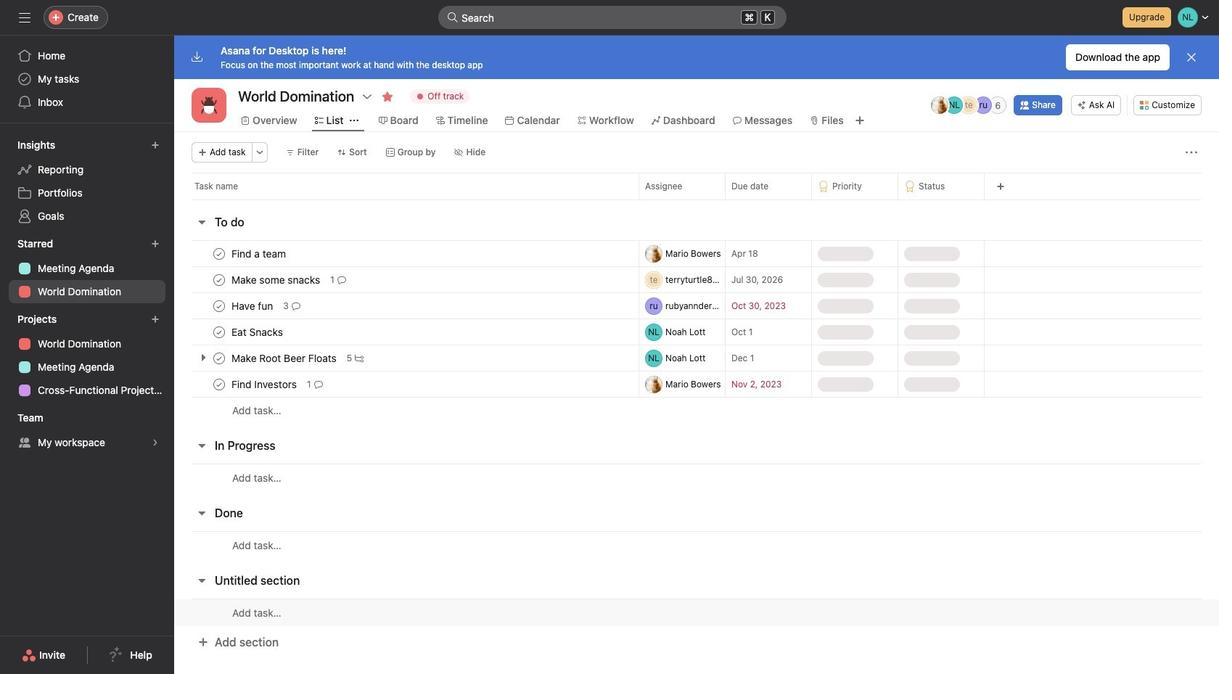 Task type: describe. For each thing, give the bounding box(es) containing it.
find investors cell
[[174, 371, 639, 398]]

see details, my workspace image
[[151, 438, 160, 447]]

task name text field for mark complete icon inside the make some snacks cell
[[229, 272, 324, 287]]

projects element
[[0, 306, 174, 405]]

1 collapse task list for this group image from the top
[[196, 216, 208, 228]]

mark complete checkbox inside make root beer floats cell
[[210, 349, 228, 367]]

make root beer floats cell
[[174, 345, 639, 372]]

add items to starred image
[[151, 239, 160, 248]]

1 comment image for task name text field in the make some snacks cell
[[337, 275, 346, 284]]

mark complete checkbox inside find a team cell
[[210, 245, 228, 262]]

mark complete checkbox for task name text field inside the find investors cell
[[210, 376, 228, 393]]

expand subtask list for the task make root beer floats image
[[197, 352, 209, 364]]

mark complete image for find investors cell
[[210, 376, 228, 393]]

3 collapse task list for this group image from the top
[[196, 507, 208, 519]]

dismiss image
[[1186, 52, 1197, 63]]

show options image
[[362, 91, 373, 102]]

eat snacks cell
[[174, 319, 639, 345]]

2 collapse task list for this group image from the top
[[196, 440, 208, 451]]

mark complete checkbox for task name text field in the make some snacks cell
[[210, 271, 228, 288]]

mark complete image for eat snacks cell
[[210, 323, 228, 341]]

mark complete checkbox for task name text field in eat snacks cell
[[210, 323, 228, 341]]

teams element
[[0, 405, 174, 457]]

task name text field inside have fun cell
[[229, 299, 277, 313]]

mark complete checkbox for task name text box in have fun cell
[[210, 297, 228, 315]]

more actions image
[[255, 148, 264, 157]]

mark complete image for find a team cell at the top
[[210, 245, 228, 262]]

global element
[[0, 36, 174, 123]]

find a team cell
[[174, 240, 639, 267]]



Task type: vqa. For each thing, say whether or not it's contained in the screenshot.
Attachments: Add a file to this task,  Sixth:Make work manageable icon
no



Task type: locate. For each thing, give the bounding box(es) containing it.
mark complete image for make some snacks cell
[[210, 271, 228, 288]]

have fun cell
[[174, 292, 639, 319]]

Mark complete checkbox
[[210, 271, 228, 288], [210, 297, 228, 315], [210, 323, 228, 341], [210, 376, 228, 393]]

add field image
[[996, 182, 1005, 191]]

collapse task list for this group image
[[196, 216, 208, 228], [196, 440, 208, 451], [196, 507, 208, 519], [196, 575, 208, 586]]

1 horizontal spatial 1 comment image
[[337, 275, 346, 284]]

3 comments image
[[292, 301, 300, 310]]

mark complete image inside eat snacks cell
[[210, 323, 228, 341]]

insights element
[[0, 132, 174, 231]]

mark complete checkbox right expand subtask list for the task make root beer floats image on the left
[[210, 349, 228, 367]]

prominent image
[[447, 12, 459, 23]]

mark complete image
[[210, 245, 228, 262], [210, 271, 228, 288], [210, 323, 228, 341], [210, 349, 228, 367], [210, 376, 228, 393]]

None field
[[438, 6, 787, 29]]

2 mark complete checkbox from the top
[[210, 297, 228, 315]]

mark complete image
[[210, 297, 228, 315]]

1 vertical spatial 1 comment image
[[314, 380, 323, 389]]

Task name text field
[[229, 299, 277, 313], [229, 351, 341, 365]]

more actions image
[[1186, 147, 1197, 158]]

0 vertical spatial 1 comment image
[[337, 275, 346, 284]]

hide sidebar image
[[19, 12, 30, 23]]

1 task name text field from the top
[[229, 299, 277, 313]]

remove from starred image
[[382, 91, 393, 102]]

task name text field for mark complete icon inside the find investors cell
[[229, 377, 301, 391]]

mark complete checkbox inside eat snacks cell
[[210, 323, 228, 341]]

3 mark complete checkbox from the top
[[210, 323, 228, 341]]

1 mark complete checkbox from the top
[[210, 271, 228, 288]]

5 subtasks image
[[355, 354, 364, 362]]

4 task name text field from the top
[[229, 377, 301, 391]]

tab actions image
[[349, 116, 358, 125]]

mark complete checkbox inside have fun cell
[[210, 297, 228, 315]]

2 task name text field from the top
[[229, 272, 324, 287]]

task name text field inside eat snacks cell
[[229, 325, 287, 339]]

4 mark complete checkbox from the top
[[210, 376, 228, 393]]

1 comment image
[[337, 275, 346, 284], [314, 380, 323, 389]]

bug image
[[200, 97, 218, 114]]

mark complete checkbox up mark complete image
[[210, 245, 228, 262]]

5 mark complete image from the top
[[210, 376, 228, 393]]

row
[[174, 173, 1219, 200], [192, 199, 1202, 200], [174, 240, 1219, 267], [174, 266, 1219, 293], [174, 292, 1219, 319], [174, 319, 1219, 345], [174, 345, 1219, 372], [174, 371, 1219, 398], [174, 397, 1219, 424], [174, 464, 1219, 491], [174, 531, 1219, 559], [174, 599, 1219, 626]]

add tab image
[[854, 115, 865, 126]]

new project or portfolio image
[[151, 315, 160, 324]]

1 vertical spatial mark complete checkbox
[[210, 349, 228, 367]]

1 vertical spatial task name text field
[[229, 351, 341, 365]]

task name text field inside find a team cell
[[229, 246, 290, 261]]

4 collapse task list for this group image from the top
[[196, 575, 208, 586]]

2 task name text field from the top
[[229, 351, 341, 365]]

mark complete checkbox inside make some snacks cell
[[210, 271, 228, 288]]

new insights image
[[151, 141, 160, 149]]

mark complete checkbox inside find investors cell
[[210, 376, 228, 393]]

mark complete image inside find investors cell
[[210, 376, 228, 393]]

mark complete image inside find a team cell
[[210, 245, 228, 262]]

mark complete image inside make some snacks cell
[[210, 271, 228, 288]]

header to do tree grid
[[174, 240, 1219, 424]]

task name text field inside find investors cell
[[229, 377, 301, 391]]

3 task name text field from the top
[[229, 325, 287, 339]]

Mark complete checkbox
[[210, 245, 228, 262], [210, 349, 228, 367]]

2 mark complete image from the top
[[210, 271, 228, 288]]

1 comment image inside make some snacks cell
[[337, 275, 346, 284]]

Search tasks, projects, and more text field
[[438, 6, 787, 29]]

3 mark complete image from the top
[[210, 323, 228, 341]]

make some snacks cell
[[174, 266, 639, 293]]

1 mark complete image from the top
[[210, 245, 228, 262]]

0 vertical spatial task name text field
[[229, 299, 277, 313]]

2 mark complete checkbox from the top
[[210, 349, 228, 367]]

task name text field for mark complete icon within find a team cell
[[229, 246, 290, 261]]

1 task name text field from the top
[[229, 246, 290, 261]]

0 vertical spatial mark complete checkbox
[[210, 245, 228, 262]]

1 mark complete checkbox from the top
[[210, 245, 228, 262]]

0 horizontal spatial 1 comment image
[[314, 380, 323, 389]]

4 mark complete image from the top
[[210, 349, 228, 367]]

task name text field right mark complete image
[[229, 299, 277, 313]]

mark complete image inside make root beer floats cell
[[210, 349, 228, 367]]

task name text field inside make some snacks cell
[[229, 272, 324, 287]]

1 comment image inside find investors cell
[[314, 380, 323, 389]]

task name text field inside make root beer floats cell
[[229, 351, 341, 365]]

task name text field for mark complete icon within eat snacks cell
[[229, 325, 287, 339]]

1 comment image for task name text field inside the find investors cell
[[314, 380, 323, 389]]

task name text field down 3 comments image
[[229, 351, 341, 365]]

starred element
[[0, 231, 174, 306]]

Task name text field
[[229, 246, 290, 261], [229, 272, 324, 287], [229, 325, 287, 339], [229, 377, 301, 391]]



